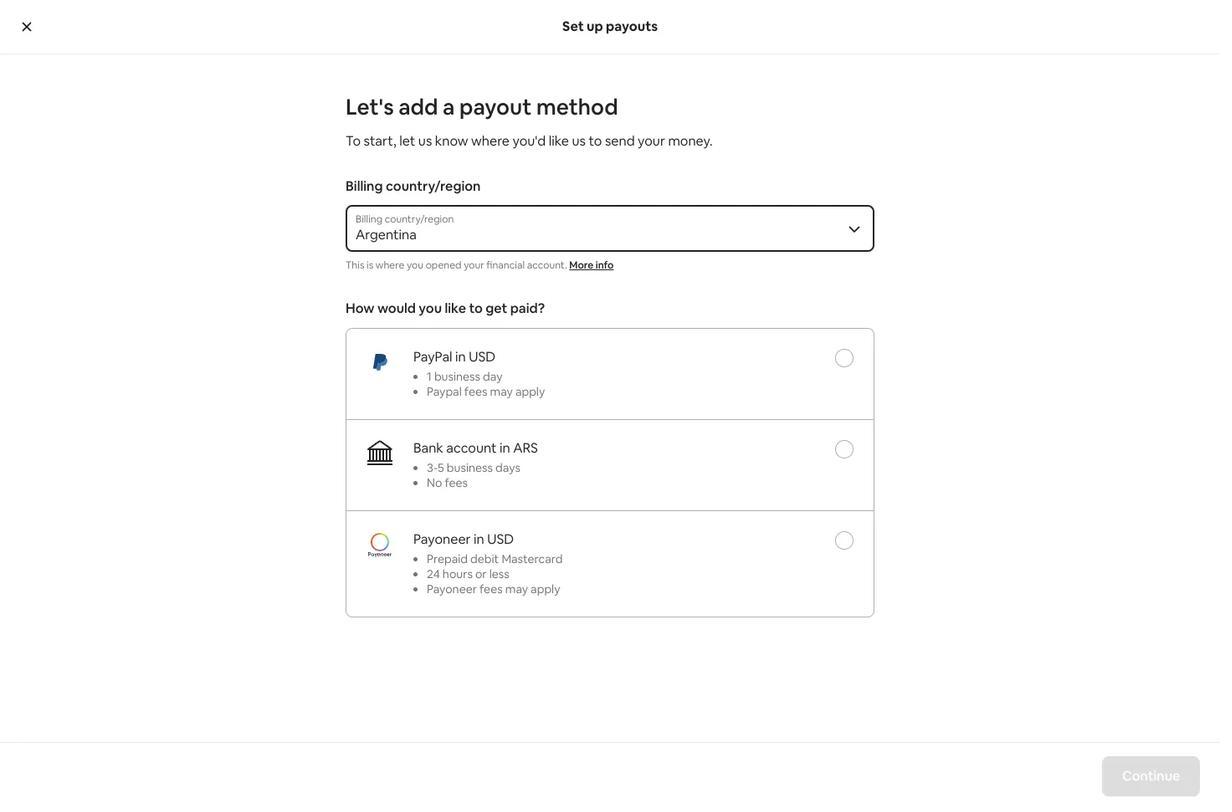 Task type: locate. For each thing, give the bounding box(es) containing it.
to left send
[[589, 132, 602, 150]]

ars
[[513, 440, 538, 457]]

business right 1
[[434, 370, 481, 385]]

None radio
[[835, 349, 854, 368]]

opened
[[426, 259, 462, 272]]

info
[[596, 259, 614, 272]]

0 horizontal spatial to
[[469, 300, 483, 317]]

start,
[[364, 132, 397, 150]]

let's add a payout method
[[346, 93, 618, 121]]

is
[[367, 259, 374, 272]]

fees down debit
[[480, 582, 503, 597]]

1 horizontal spatial to
[[589, 132, 602, 150]]

0 horizontal spatial us
[[418, 132, 432, 150]]

continue
[[1122, 767, 1180, 785]]

0 vertical spatial in
[[455, 349, 466, 366]]

payoneer
[[414, 531, 471, 549], [427, 582, 477, 597]]

get paid?
[[486, 300, 545, 317]]

your right send
[[638, 132, 665, 150]]

0 horizontal spatial in
[[455, 349, 466, 366]]

1 vertical spatial you
[[419, 300, 442, 317]]

in right paypal
[[455, 349, 466, 366]]

1 horizontal spatial where
[[471, 132, 510, 150]]

usd inside payoneer in usd prepaid debit mastercard 24 hours or less payoneer fees may apply
[[487, 531, 514, 549]]

your
[[638, 132, 665, 150], [464, 259, 484, 272]]

how would you like to get paid?
[[346, 300, 545, 317]]

0 vertical spatial usd
[[469, 349, 496, 366]]

us
[[418, 132, 432, 150], [572, 132, 586, 150]]

1 vertical spatial where
[[376, 259, 405, 272]]

bank account in ars 3-5 business days no fees
[[414, 440, 538, 491]]

day
[[483, 370, 503, 385]]

1 vertical spatial may
[[505, 582, 528, 597]]

apply inside payoneer in usd prepaid debit mastercard 24 hours or less payoneer fees may apply
[[531, 582, 560, 597]]

may down mastercard
[[505, 582, 528, 597]]

in inside bank account in ars 3-5 business days no fees
[[500, 440, 510, 457]]

2 horizontal spatial in
[[500, 440, 510, 457]]

fees
[[464, 385, 488, 400], [445, 476, 468, 491], [480, 582, 503, 597]]

would
[[377, 300, 416, 317]]

in up debit
[[474, 531, 484, 549]]

None radio
[[835, 441, 854, 459], [835, 532, 854, 550], [835, 441, 854, 459], [835, 532, 854, 550]]

usd for payoneer in usd
[[487, 531, 514, 549]]

add
[[399, 93, 438, 121]]

0 vertical spatial business
[[434, 370, 481, 385]]

apply down mastercard
[[531, 582, 560, 597]]

0 horizontal spatial where
[[376, 259, 405, 272]]

usd for paypal in usd
[[469, 349, 496, 366]]

a
[[443, 93, 455, 121]]

business
[[434, 370, 481, 385], [447, 461, 493, 476]]

may inside paypal in usd 1 business day paypal fees may apply
[[490, 385, 513, 400]]

payoneer up prepaid
[[414, 531, 471, 549]]

you right would
[[419, 300, 442, 317]]

or
[[475, 567, 487, 582]]

more
[[569, 259, 594, 272]]

fees right 5
[[445, 476, 468, 491]]

you left opened
[[407, 259, 424, 272]]

0 vertical spatial your
[[638, 132, 665, 150]]

money.
[[668, 132, 713, 150]]

1 vertical spatial like
[[445, 300, 466, 317]]

0 vertical spatial to
[[589, 132, 602, 150]]

1 vertical spatial fees
[[445, 476, 468, 491]]

usd
[[469, 349, 496, 366], [487, 531, 514, 549]]

to
[[589, 132, 602, 150], [469, 300, 483, 317]]

in inside paypal in usd 1 business day paypal fees may apply
[[455, 349, 466, 366]]

business inside bank account in ars 3-5 business days no fees
[[447, 461, 493, 476]]

apply
[[516, 385, 545, 400], [531, 582, 560, 597]]

24
[[427, 567, 440, 582]]

country/region
[[386, 177, 481, 195]]

business down account at left bottom
[[447, 461, 493, 476]]

may
[[490, 385, 513, 400], [505, 582, 528, 597]]

2 vertical spatial fees
[[480, 582, 503, 597]]

1 vertical spatial usd
[[487, 531, 514, 549]]

in for payoneer
[[474, 531, 484, 549]]

usd up debit
[[487, 531, 514, 549]]

1 vertical spatial in
[[500, 440, 510, 457]]

1 horizontal spatial like
[[549, 132, 569, 150]]

payoneer in usd prepaid debit mastercard 24 hours or less payoneer fees may apply
[[414, 531, 563, 597]]

like right you'd
[[549, 132, 569, 150]]

to left get paid?
[[469, 300, 483, 317]]

in inside payoneer in usd prepaid debit mastercard 24 hours or less payoneer fees may apply
[[474, 531, 484, 549]]

in up the "days"
[[500, 440, 510, 457]]

more info button
[[569, 259, 614, 272]]

usd inside paypal in usd 1 business day paypal fees may apply
[[469, 349, 496, 366]]

apply right day
[[516, 385, 545, 400]]

2 vertical spatial in
[[474, 531, 484, 549]]

1
[[427, 370, 432, 385]]

your right opened
[[464, 259, 484, 272]]

1 horizontal spatial in
[[474, 531, 484, 549]]

where right is
[[376, 259, 405, 272]]

where
[[471, 132, 510, 150], [376, 259, 405, 272]]

0 vertical spatial apply
[[516, 385, 545, 400]]

you
[[407, 259, 424, 272], [419, 300, 442, 317]]

0 vertical spatial fees
[[464, 385, 488, 400]]

debit
[[471, 552, 499, 567]]

1 vertical spatial business
[[447, 461, 493, 476]]

like
[[549, 132, 569, 150], [445, 300, 466, 317]]

us left send
[[572, 132, 586, 150]]

1 vertical spatial to
[[469, 300, 483, 317]]

us right let
[[418, 132, 432, 150]]

business inside paypal in usd 1 business day paypal fees may apply
[[434, 370, 481, 385]]

in
[[455, 349, 466, 366], [500, 440, 510, 457], [474, 531, 484, 549]]

fees inside bank account in ars 3-5 business days no fees
[[445, 476, 468, 491]]

payout method
[[460, 93, 618, 121]]

0 vertical spatial you
[[407, 259, 424, 272]]

payoneer down prepaid
[[427, 582, 477, 597]]

may right paypal
[[490, 385, 513, 400]]

mastercard
[[502, 552, 563, 567]]

1 horizontal spatial us
[[572, 132, 586, 150]]

0 vertical spatial like
[[549, 132, 569, 150]]

like down opened
[[445, 300, 466, 317]]

usd up day
[[469, 349, 496, 366]]

0 vertical spatial may
[[490, 385, 513, 400]]

where down let's add a payout method
[[471, 132, 510, 150]]

1 vertical spatial apply
[[531, 582, 560, 597]]

0 horizontal spatial your
[[464, 259, 484, 272]]

fees right paypal
[[464, 385, 488, 400]]



Task type: vqa. For each thing, say whether or not it's contained in the screenshot.
and
no



Task type: describe. For each thing, give the bounding box(es) containing it.
billing country/region
[[346, 177, 481, 195]]

billing
[[346, 177, 383, 195]]

continue button
[[1102, 756, 1200, 796]]

you'd
[[513, 132, 546, 150]]

paypal
[[427, 385, 462, 400]]

let
[[399, 132, 416, 150]]

let's
[[346, 93, 394, 121]]

no
[[427, 476, 442, 491]]

up
[[587, 17, 603, 35]]

1 vertical spatial your
[[464, 259, 484, 272]]

in for paypal
[[455, 349, 466, 366]]

send
[[605, 132, 635, 150]]

fees inside paypal in usd 1 business day paypal fees may apply
[[464, 385, 488, 400]]

2 us from the left
[[572, 132, 586, 150]]

close image
[[20, 20, 33, 33]]

know
[[435, 132, 468, 150]]

0 vertical spatial payoneer
[[414, 531, 471, 549]]

1 vertical spatial payoneer
[[427, 582, 477, 597]]

days
[[496, 461, 521, 476]]

how
[[346, 300, 375, 317]]

hours
[[443, 567, 473, 582]]

1 us from the left
[[418, 132, 432, 150]]

financial
[[487, 259, 525, 272]]

set up payouts
[[563, 17, 658, 35]]

less
[[489, 567, 510, 582]]

apply inside paypal in usd 1 business day paypal fees may apply
[[516, 385, 545, 400]]

bank
[[414, 440, 444, 457]]

0 horizontal spatial like
[[445, 300, 466, 317]]

this is where you opened your financial account. more info
[[346, 259, 614, 272]]

3-
[[427, 461, 438, 476]]

may inside payoneer in usd prepaid debit mastercard 24 hours or less payoneer fees may apply
[[505, 582, 528, 597]]

to
[[346, 132, 361, 150]]

prepaid
[[427, 552, 468, 567]]

account
[[446, 440, 497, 457]]

5
[[438, 461, 444, 476]]

payouts
[[606, 17, 658, 35]]

paypal in usd 1 business day paypal fees may apply
[[414, 349, 545, 400]]

account.
[[527, 259, 567, 272]]

fees inside payoneer in usd prepaid debit mastercard 24 hours or less payoneer fees may apply
[[480, 582, 503, 597]]

set
[[563, 17, 584, 35]]

0 vertical spatial where
[[471, 132, 510, 150]]

paypal
[[414, 349, 453, 366]]

to start, let us know where you'd like us to send your money.
[[346, 132, 713, 150]]

1 horizontal spatial your
[[638, 132, 665, 150]]

this
[[346, 259, 365, 272]]



